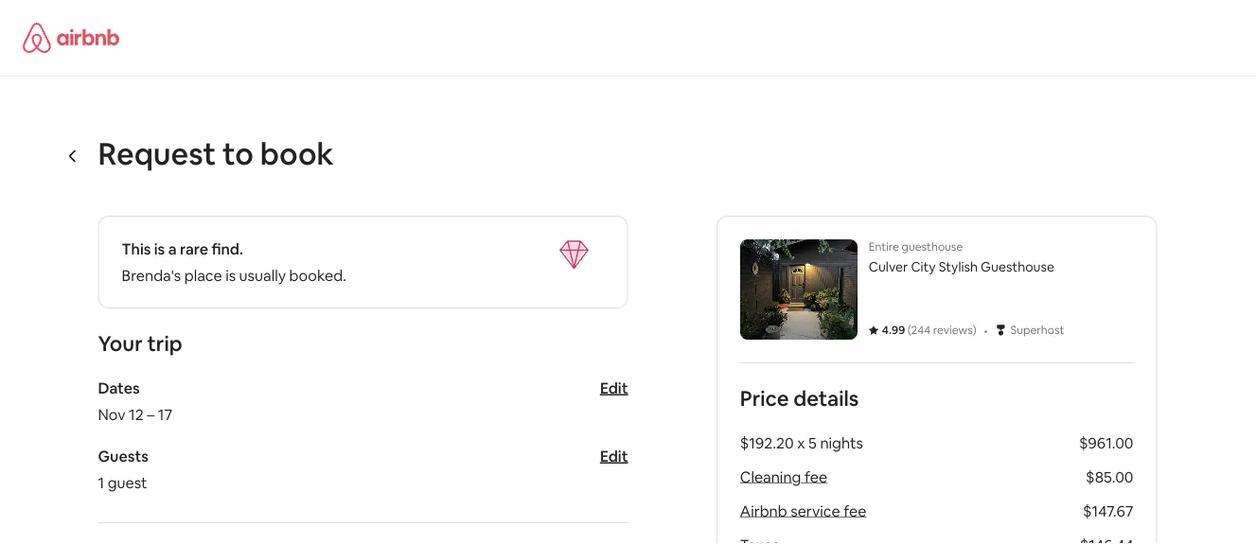 Task type: locate. For each thing, give the bounding box(es) containing it.
2 edit button from the top
[[600, 446, 628, 466]]

244
[[911, 323, 931, 338]]

price details
[[740, 385, 859, 412]]

1 horizontal spatial fee
[[844, 501, 867, 521]]

0 vertical spatial is
[[154, 239, 165, 258]]

1 vertical spatial edit
[[600, 446, 628, 466]]

1 vertical spatial fee
[[844, 501, 867, 521]]

city
[[911, 258, 936, 276]]

reviews
[[933, 323, 973, 338]]

$961.00
[[1079, 433, 1134, 453]]

this
[[122, 239, 151, 258]]

1 vertical spatial is
[[225, 266, 236, 285]]

guests 1 guest
[[98, 446, 149, 492]]

your
[[98, 330, 143, 357]]

0 vertical spatial edit
[[600, 378, 628, 398]]

17
[[158, 405, 172, 424]]

edit button for guests 1 guest
[[600, 446, 628, 466]]

2 edit from the top
[[600, 446, 628, 466]]

edit button
[[600, 378, 628, 398], [600, 446, 628, 466]]

1 edit button from the top
[[600, 378, 628, 398]]

is down find.
[[225, 266, 236, 285]]

dates
[[98, 378, 140, 398]]

1 horizontal spatial is
[[225, 266, 236, 285]]

nights
[[820, 433, 863, 453]]

1 vertical spatial edit button
[[600, 446, 628, 466]]

culver
[[869, 258, 908, 276]]

price
[[740, 385, 789, 412]]

4.99 ( 244 reviews )
[[882, 323, 977, 338]]

0 vertical spatial fee
[[805, 467, 828, 487]]

0 vertical spatial edit button
[[600, 378, 628, 398]]

nov
[[98, 405, 126, 424]]

$192.20 x 5 nights
[[740, 433, 863, 453]]

fee right service
[[844, 501, 867, 521]]

5
[[809, 433, 817, 453]]

is
[[154, 239, 165, 258], [225, 266, 236, 285]]

edit for guests 1 guest
[[600, 446, 628, 466]]

$147.67
[[1083, 501, 1134, 521]]

cleaning fee button
[[740, 467, 828, 487]]

dates nov 12 – 17
[[98, 378, 172, 424]]

details
[[794, 385, 859, 412]]

stylish
[[939, 258, 978, 276]]

edit
[[600, 378, 628, 398], [600, 446, 628, 466]]

request to book
[[98, 133, 334, 173]]

fee up service
[[805, 467, 828, 487]]

•
[[984, 320, 988, 340]]

0 horizontal spatial is
[[154, 239, 165, 258]]

cleaning
[[740, 467, 801, 487]]

)
[[973, 323, 977, 338]]

guesthouse
[[981, 258, 1055, 276]]

book
[[260, 133, 334, 173]]

fee
[[805, 467, 828, 487], [844, 501, 867, 521]]

guesthouse
[[902, 240, 963, 254]]

is left a
[[154, 239, 165, 258]]

1 edit from the top
[[600, 378, 628, 398]]



Task type: vqa. For each thing, say whether or not it's contained in the screenshot.
5
yes



Task type: describe. For each thing, give the bounding box(es) containing it.
cleaning fee
[[740, 467, 828, 487]]

4.99
[[882, 323, 905, 338]]

airbnb service fee
[[740, 501, 867, 521]]

a
[[168, 239, 177, 258]]

back image
[[66, 148, 81, 164]]

entire
[[869, 240, 899, 254]]

guests
[[98, 446, 149, 466]]

$85.00
[[1086, 467, 1134, 487]]

rare
[[180, 239, 208, 258]]

edit for dates nov 12 – 17
[[600, 378, 628, 398]]

booked.
[[289, 266, 347, 285]]

usually
[[239, 266, 286, 285]]

trip
[[147, 330, 182, 357]]

airbnb service fee button
[[740, 501, 867, 521]]

service
[[791, 501, 840, 521]]

find.
[[212, 239, 243, 258]]

edit button for dates nov 12 – 17
[[600, 378, 628, 398]]

this is a rare find. brenda's place is usually booked.
[[122, 239, 347, 285]]

place
[[184, 266, 222, 285]]

12
[[129, 405, 144, 424]]

0 horizontal spatial fee
[[805, 467, 828, 487]]

brenda's
[[122, 266, 181, 285]]

x
[[797, 433, 805, 453]]

1
[[98, 473, 104, 492]]

entire guesthouse culver city stylish guesthouse
[[869, 240, 1055, 276]]

guest
[[108, 473, 147, 492]]

to
[[222, 133, 254, 173]]

your trip
[[98, 330, 182, 357]]

superhost
[[1011, 323, 1064, 338]]

(
[[908, 323, 911, 338]]

request
[[98, 133, 216, 173]]

$192.20
[[740, 433, 794, 453]]

–
[[147, 405, 155, 424]]

airbnb
[[740, 501, 787, 521]]



